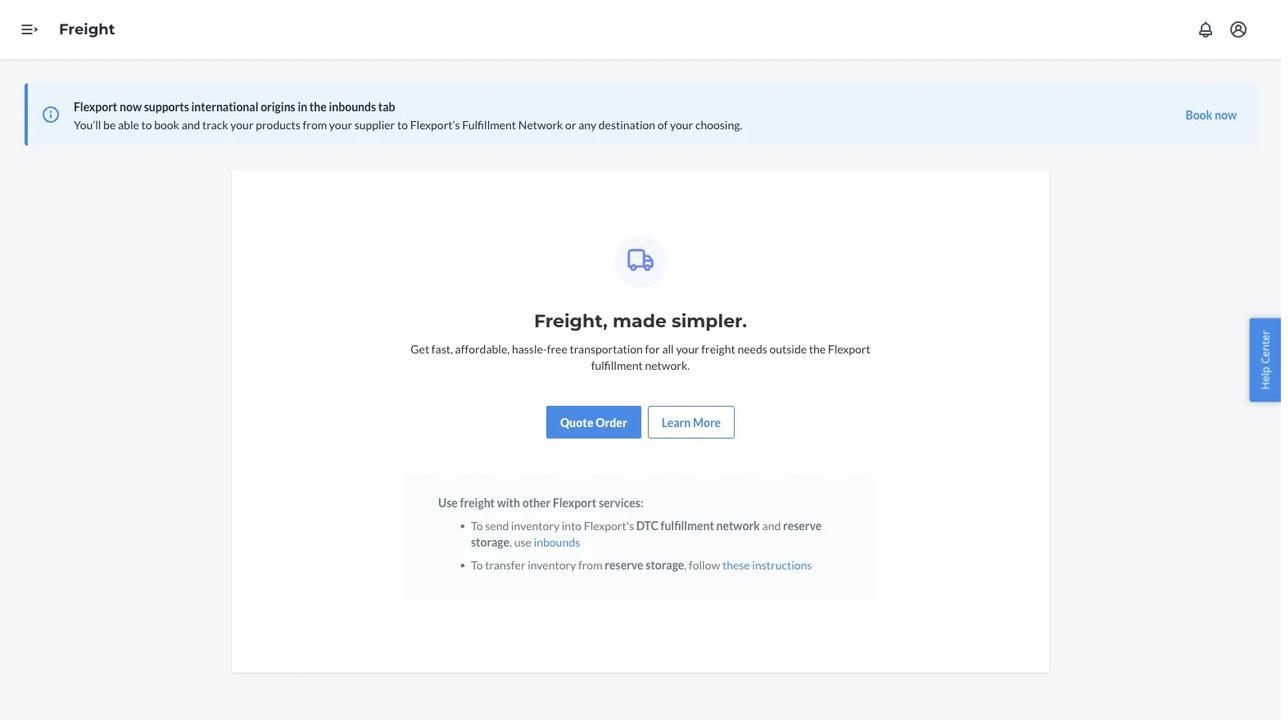 Task type: describe. For each thing, give the bounding box(es) containing it.
needs
[[738, 342, 767, 356]]

1 horizontal spatial and
[[762, 519, 781, 533]]

send
[[485, 519, 509, 533]]

fast,
[[432, 342, 453, 356]]

be
[[103, 118, 116, 131]]

your left supplier
[[329, 118, 352, 131]]

inbounds button
[[534, 534, 580, 550]]

the inside "get fast, affordable, hassle-free transportation for all your freight needs outside the flexport fulfillment network."
[[809, 342, 826, 356]]

with
[[497, 496, 520, 510]]

help
[[1258, 367, 1272, 390]]

book now button
[[1186, 106, 1237, 123]]

open account menu image
[[1229, 20, 1248, 39]]

able
[[118, 118, 139, 131]]

to for to transfer inventory from reserve storage , follow these instructions
[[471, 558, 483, 572]]

other
[[522, 496, 551, 510]]

network
[[716, 519, 760, 533]]

track
[[202, 118, 228, 131]]

, use inbounds
[[510, 535, 580, 549]]

services:
[[599, 496, 643, 510]]

book
[[1186, 108, 1213, 122]]

hassle-
[[512, 342, 547, 356]]

1 vertical spatial fulfillment
[[661, 519, 714, 533]]

products
[[256, 118, 300, 131]]

these instructions button
[[722, 557, 812, 573]]

now for book
[[1215, 108, 1237, 122]]

international
[[191, 100, 258, 113]]

flexport now supports international origins in the inbounds tab you'll be able to book and track your products from your supplier to flexport's fulfillment network or any destination of your choosing.
[[74, 100, 742, 131]]

transfer
[[485, 558, 525, 572]]

into
[[562, 519, 582, 533]]

and inside flexport now supports international origins in the inbounds tab you'll be able to book and track your products from your supplier to flexport's fulfillment network or any destination of your choosing.
[[182, 118, 200, 131]]

dtc
[[636, 519, 658, 533]]

origins
[[261, 100, 295, 113]]

all
[[662, 342, 674, 356]]

supplier
[[354, 118, 395, 131]]

book
[[154, 118, 179, 131]]

supports
[[144, 100, 189, 113]]

follow
[[689, 558, 720, 572]]

freight inside "get fast, affordable, hassle-free transportation for all your freight needs outside the flexport fulfillment network."
[[701, 342, 735, 356]]

quote
[[560, 416, 593, 430]]

affordable,
[[455, 342, 510, 356]]

reserve storage
[[471, 519, 822, 549]]

any
[[578, 118, 596, 131]]

your inside "get fast, affordable, hassle-free transportation for all your freight needs outside the flexport fulfillment network."
[[676, 342, 699, 356]]

1 vertical spatial from
[[578, 558, 603, 572]]

inventory for transfer
[[528, 558, 576, 572]]

freight, made simpler.
[[534, 310, 747, 332]]

network.
[[645, 358, 690, 372]]

for
[[645, 342, 660, 356]]

flexport's
[[410, 118, 460, 131]]

freight,
[[534, 310, 608, 332]]

inbounds inside flexport now supports international origins in the inbounds tab you'll be able to book and track your products from your supplier to flexport's fulfillment network or any destination of your choosing.
[[329, 100, 376, 113]]

0 horizontal spatial reserve
[[605, 558, 643, 572]]

use freight with other flexport services:
[[438, 496, 643, 510]]

flexport inside "get fast, affordable, hassle-free transportation for all your freight needs outside the flexport fulfillment network."
[[828, 342, 870, 356]]

get fast, affordable, hassle-free transportation for all your freight needs outside the flexport fulfillment network.
[[411, 342, 870, 372]]



Task type: locate. For each thing, give the bounding box(es) containing it.
storage down reserve storage on the bottom
[[646, 558, 684, 572]]

storage down 'send'
[[471, 535, 510, 549]]

freight down 'simpler.'
[[701, 342, 735, 356]]

your right of at the right top
[[670, 118, 693, 131]]

0 horizontal spatial from
[[303, 118, 327, 131]]

more
[[693, 416, 721, 430]]

2 to from the top
[[471, 558, 483, 572]]

reserve inside reserve storage
[[783, 519, 822, 533]]

use
[[438, 496, 458, 510]]

freight right use
[[460, 496, 495, 510]]

to
[[141, 118, 152, 131], [397, 118, 408, 131]]

flexport right outside
[[828, 342, 870, 356]]

center
[[1258, 331, 1272, 364]]

choosing.
[[695, 118, 742, 131]]

1 vertical spatial freight
[[460, 496, 495, 510]]

learn more link
[[648, 406, 735, 439]]

now inside button
[[1215, 108, 1237, 122]]

the right outside
[[809, 342, 826, 356]]

of
[[658, 118, 668, 131]]

inbounds up supplier
[[329, 100, 376, 113]]

fulfillment
[[591, 358, 643, 372], [661, 519, 714, 533]]

flexport up the you'll
[[74, 100, 117, 113]]

tab
[[378, 100, 395, 113]]

reserve
[[783, 519, 822, 533], [605, 558, 643, 572]]

0 vertical spatial fulfillment
[[591, 358, 643, 372]]

fulfillment
[[462, 118, 516, 131]]

to left transfer
[[471, 558, 483, 572]]

inventory for send
[[511, 519, 560, 533]]

learn more
[[662, 416, 721, 430]]

these
[[722, 558, 750, 572]]

1 to from the left
[[141, 118, 152, 131]]

in
[[298, 100, 307, 113]]

flexport inside flexport now supports international origins in the inbounds tab you'll be able to book and track your products from your supplier to flexport's fulfillment network or any destination of your choosing.
[[74, 100, 117, 113]]

get
[[411, 342, 429, 356]]

to left 'send'
[[471, 519, 483, 533]]

2 vertical spatial flexport
[[553, 496, 596, 510]]

0 horizontal spatial and
[[182, 118, 200, 131]]

0 vertical spatial flexport
[[74, 100, 117, 113]]

to right supplier
[[397, 118, 408, 131]]

1 horizontal spatial now
[[1215, 108, 1237, 122]]

1 horizontal spatial ,
[[684, 558, 687, 572]]

fulfillment inside "get fast, affordable, hassle-free transportation for all your freight needs outside the flexport fulfillment network."
[[591, 358, 643, 372]]

your down international
[[230, 118, 254, 131]]

the inside flexport now supports international origins in the inbounds tab you'll be able to book and track your products from your supplier to flexport's fulfillment network or any destination of your choosing.
[[310, 100, 327, 113]]

1 vertical spatial flexport
[[828, 342, 870, 356]]

0 horizontal spatial storage
[[471, 535, 510, 549]]

0 horizontal spatial the
[[310, 100, 327, 113]]

or
[[565, 118, 576, 131]]

learn more button
[[662, 414, 721, 431]]

network
[[518, 118, 563, 131]]

0 vertical spatial ,
[[510, 535, 512, 549]]

reserve down reserve storage on the bottom
[[605, 558, 643, 572]]

0 horizontal spatial freight
[[460, 496, 495, 510]]

1 horizontal spatial storage
[[646, 558, 684, 572]]

0 vertical spatial inbounds
[[329, 100, 376, 113]]

1 horizontal spatial reserve
[[783, 519, 822, 533]]

to
[[471, 519, 483, 533], [471, 558, 483, 572]]

0 vertical spatial storage
[[471, 535, 510, 549]]

flexport
[[74, 100, 117, 113], [828, 342, 870, 356], [553, 496, 596, 510]]

and
[[182, 118, 200, 131], [762, 519, 781, 533]]

flexport up into
[[553, 496, 596, 510]]

and right 'book'
[[182, 118, 200, 131]]

1 horizontal spatial fulfillment
[[661, 519, 714, 533]]

0 horizontal spatial to
[[141, 118, 152, 131]]

1 vertical spatial the
[[809, 342, 826, 356]]

0 horizontal spatial ,
[[510, 535, 512, 549]]

inventory
[[511, 519, 560, 533], [528, 558, 576, 572]]

fulfillment down transportation
[[591, 358, 643, 372]]

1 horizontal spatial to
[[397, 118, 408, 131]]

0 vertical spatial the
[[310, 100, 327, 113]]

your right all
[[676, 342, 699, 356]]

0 vertical spatial freight
[[701, 342, 735, 356]]

0 vertical spatial reserve
[[783, 519, 822, 533]]

instructions
[[752, 558, 812, 572]]

now up able
[[120, 100, 142, 113]]

0 vertical spatial from
[[303, 118, 327, 131]]

inbounds
[[329, 100, 376, 113], [534, 535, 580, 549]]

storage inside reserve storage
[[471, 535, 510, 549]]

0 vertical spatial inventory
[[511, 519, 560, 533]]

1 vertical spatial ,
[[684, 558, 687, 572]]

freight
[[59, 20, 115, 38]]

your
[[230, 118, 254, 131], [329, 118, 352, 131], [670, 118, 693, 131], [676, 342, 699, 356]]

to right able
[[141, 118, 152, 131]]

1 horizontal spatial inbounds
[[534, 535, 580, 549]]

1 horizontal spatial from
[[578, 558, 603, 572]]

from down inbounds button
[[578, 558, 603, 572]]

from down in
[[303, 118, 327, 131]]

freight link
[[59, 20, 115, 38]]

now for flexport
[[120, 100, 142, 113]]

0 horizontal spatial now
[[120, 100, 142, 113]]

order
[[596, 416, 627, 430]]

1 vertical spatial reserve
[[605, 558, 643, 572]]

flexport's
[[584, 519, 634, 533]]

open notifications image
[[1196, 20, 1216, 39]]

to for to send inventory into flexport's dtc fulfillment network and
[[471, 519, 483, 533]]

the
[[310, 100, 327, 113], [809, 342, 826, 356]]

now inside flexport now supports international origins in the inbounds tab you'll be able to book and track your products from your supplier to flexport's fulfillment network or any destination of your choosing.
[[120, 100, 142, 113]]

2 horizontal spatial flexport
[[828, 342, 870, 356]]

1 horizontal spatial flexport
[[553, 496, 596, 510]]

0 vertical spatial to
[[471, 519, 483, 533]]

2 to from the left
[[397, 118, 408, 131]]

simpler.
[[672, 310, 747, 332]]

from inside flexport now supports international origins in the inbounds tab you'll be able to book and track your products from your supplier to flexport's fulfillment network or any destination of your choosing.
[[303, 118, 327, 131]]

book now
[[1186, 108, 1237, 122]]

1 horizontal spatial freight
[[701, 342, 735, 356]]

1 to from the top
[[471, 519, 483, 533]]

0 horizontal spatial fulfillment
[[591, 358, 643, 372]]

, left use on the left bottom
[[510, 535, 512, 549]]

0 horizontal spatial flexport
[[74, 100, 117, 113]]

open navigation image
[[20, 20, 39, 39]]

transportation
[[570, 342, 643, 356]]

destination
[[599, 118, 655, 131]]

outside
[[770, 342, 807, 356]]

from
[[303, 118, 327, 131], [578, 558, 603, 572]]

to transfer inventory from reserve storage , follow these instructions
[[471, 558, 812, 572]]

1 vertical spatial inbounds
[[534, 535, 580, 549]]

inbounds down into
[[534, 535, 580, 549]]

help center
[[1258, 331, 1272, 390]]

1 vertical spatial and
[[762, 519, 781, 533]]

inventory down inbounds button
[[528, 558, 576, 572]]

you'll
[[74, 118, 101, 131]]

quote order
[[560, 416, 627, 430]]

1 vertical spatial storage
[[646, 558, 684, 572]]

1 vertical spatial to
[[471, 558, 483, 572]]

inventory up , use inbounds
[[511, 519, 560, 533]]

to send inventory into flexport's dtc fulfillment network and
[[471, 519, 783, 533]]

fulfillment right 'dtc'
[[661, 519, 714, 533]]

use
[[514, 535, 532, 549]]

, left the follow
[[684, 558, 687, 572]]

reserve up instructions
[[783, 519, 822, 533]]

0 vertical spatial and
[[182, 118, 200, 131]]

made
[[613, 310, 667, 332]]

now
[[120, 100, 142, 113], [1215, 108, 1237, 122]]

free
[[547, 342, 567, 356]]

freight
[[701, 342, 735, 356], [460, 496, 495, 510]]

now right book
[[1215, 108, 1237, 122]]

quote order button
[[546, 406, 641, 439]]

storage
[[471, 535, 510, 549], [646, 558, 684, 572]]

help center button
[[1250, 318, 1281, 402]]

,
[[510, 535, 512, 549], [684, 558, 687, 572]]

the right in
[[310, 100, 327, 113]]

learn
[[662, 416, 691, 430]]

1 horizontal spatial the
[[809, 342, 826, 356]]

1 vertical spatial inventory
[[528, 558, 576, 572]]

0 horizontal spatial inbounds
[[329, 100, 376, 113]]

and right network
[[762, 519, 781, 533]]



Task type: vqa. For each thing, say whether or not it's contained in the screenshot.
the left the "to"
yes



